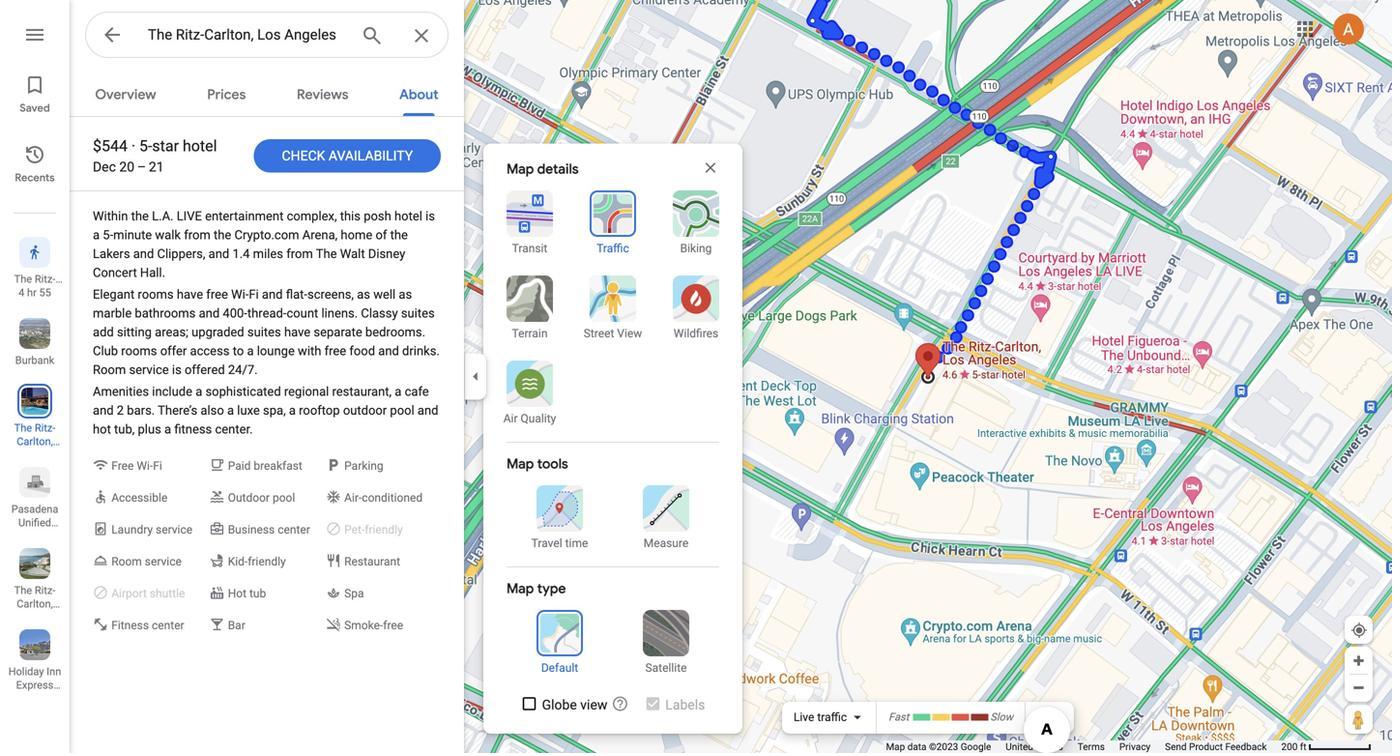 Task type: describe. For each thing, give the bounding box(es) containing it.
breakfast
[[254, 459, 302, 473]]

none search field inside google maps element
[[85, 12, 449, 65]]

friendly for kid-
[[248, 555, 286, 568]]

airport shuttle unavailable image
[[93, 585, 205, 601]]

fitness
[[111, 619, 149, 632]]

holiday
[[8, 666, 44, 678]]

posh
[[364, 209, 391, 223]]

footer inside google maps element
[[886, 740, 1281, 753]]

free wi-fi
[[111, 459, 162, 473]]

hot tub available image
[[209, 585, 322, 601]]

spa
[[344, 587, 364, 600]]

overview button
[[80, 70, 172, 116]]

privacy button
[[1119, 740, 1151, 753]]

4
[[18, 287, 24, 299]]

a left luxe
[[227, 403, 234, 418]]

upgraded
[[192, 325, 244, 339]]

measure
[[644, 537, 689, 550]]

paid
[[228, 459, 251, 473]]

show street view coverage image
[[1345, 705, 1373, 734]]

1 as from the left
[[357, 287, 370, 302]]

district
[[18, 544, 52, 556]]

sitting
[[117, 325, 152, 339]]

transit
[[512, 242, 548, 255]]

business
[[228, 523, 275, 537]]

restaurant,
[[332, 384, 392, 399]]

1 horizontal spatial the
[[214, 228, 231, 242]]

map for map type
[[507, 580, 534, 597]]

hall.
[[140, 265, 165, 280]]

ritz- for the ritz- carlton, laguna niguel
[[35, 584, 55, 596]]

check availability link
[[254, 132, 441, 179]]

paid breakfast available image
[[209, 457, 322, 474]]

2 horizontal spatial the
[[390, 228, 408, 242]]

inn
[[47, 666, 61, 678]]

0 horizontal spatial free
[[206, 287, 228, 302]]

Satellite radio
[[624, 610, 709, 676]]

clippers,
[[157, 247, 205, 261]]

street view
[[584, 327, 642, 340]]

spa available image
[[326, 585, 438, 601]]

wi- inside image
[[137, 459, 153, 473]]

a right plus on the bottom left of the page
[[164, 422, 171, 436]]

access
[[190, 344, 230, 358]]

room service
[[111, 555, 182, 568]]

 list
[[0, 0, 70, 753]]

separate
[[314, 325, 362, 339]]

traffic button
[[578, 190, 648, 256]]

map type
[[507, 580, 566, 597]]

smoke-free
[[344, 619, 403, 632]]

bedrooms.
[[365, 325, 425, 339]]

mesa-
[[32, 693, 61, 705]]

kid-friendly available image
[[209, 553, 322, 569]]

service inside within the l.a. live entertainment complex, this posh hotel is a 5-minute walk from the crypto.com arena, home of the lakers and clippers, and 1.4 miles from the walt disney concert hall. elegant rooms have free wi-fi and flat-screens, as well as marble bathrooms and 400-thread-count linens. classy suites add sitting areas; upgraded suites have separate bedrooms. club rooms offer access to a lounge with free food and drinks. room service is offered 24/7. amenities include a sophisticated regional restaurant, a cafe and 2 bars. there's also a luxe spa, a rooftop outdoor pool and hot tub, plus a fitness center.
[[129, 363, 169, 377]]

0 horizontal spatial is
[[172, 363, 182, 377]]

miles
[[253, 247, 283, 261]]

center for business center
[[278, 523, 310, 537]]

biking button
[[661, 190, 731, 256]]

terrain button
[[495, 276, 565, 341]]

holiday inn express mira mesa- san diego
[[8, 666, 61, 718]]

live traffic option
[[794, 711, 847, 724]]

amenities
[[93, 384, 149, 399]]

crypto.com
[[234, 228, 299, 242]]

map tools
[[507, 455, 568, 473]]

business center available image
[[209, 521, 322, 537]]

arena,
[[302, 228, 338, 242]]

restaurant
[[344, 555, 400, 568]]

1 horizontal spatial is
[[425, 209, 435, 223]]

center for fitness center
[[152, 619, 184, 632]]

niguel
[[20, 625, 50, 637]]

tub,
[[114, 422, 135, 436]]

labels
[[665, 697, 705, 713]]

thread-
[[247, 306, 287, 320]]

within
[[93, 209, 128, 223]]

outdoor pool available image
[[209, 489, 322, 506]]

a right spa,
[[289, 403, 296, 418]]

free wi-fi available image
[[93, 457, 205, 474]]

there's
[[158, 403, 197, 418]]

feedback
[[1225, 741, 1267, 753]]

The Ritz-Carlton, Los Angeles field
[[85, 12, 449, 65]]

live
[[794, 711, 814, 724]]

hot tub
[[228, 587, 266, 600]]

fi inside image
[[153, 459, 162, 473]]

laundry service available image
[[93, 521, 205, 537]]

and up thread-
[[262, 287, 283, 302]]

4 hr 55
[[18, 287, 51, 299]]

bar
[[228, 619, 245, 632]]

about button
[[384, 70, 454, 116]]

air
[[503, 412, 518, 425]]

pet-
[[344, 523, 365, 537]]

school
[[19, 530, 51, 542]]

business center
[[228, 523, 310, 537]]

hot
[[93, 422, 111, 436]]

1 horizontal spatial have
[[284, 325, 310, 339]]

send product feedback
[[1165, 741, 1267, 753]]

biking
[[680, 242, 712, 255]]

laundry
[[111, 523, 153, 537]]

concert
[[93, 265, 137, 280]]

united
[[1006, 741, 1033, 753]]

menu image
[[23, 23, 46, 46]]

Labels checkbox
[[644, 695, 705, 714]]

outdoor pool
[[228, 491, 295, 505]]

restaurant available image
[[326, 553, 438, 569]]

zoom in image
[[1351, 653, 1366, 668]]

0 vertical spatial have
[[177, 287, 203, 302]]

pool inside within the l.a. live entertainment complex, this posh hotel is a 5-minute walk from the crypto.com arena, home of the lakers and clippers, and 1.4 miles from the walt disney concert hall. elegant rooms have free wi-fi and flat-screens, as well as marble bathrooms and 400-thread-count linens. classy suites add sitting areas; upgraded suites have separate bedrooms. club rooms offer access to a lounge with free food and drinks. room service is offered 24/7. amenities include a sophisticated regional restaurant, a cafe and 2 bars. there's also a luxe spa, a rooftop outdoor pool and hot tub, plus a fitness center.
[[390, 403, 414, 418]]

tools
[[537, 455, 568, 473]]


[[26, 242, 44, 263]]

Default radio
[[517, 610, 602, 676]]

time
[[565, 537, 588, 550]]

outdoor
[[228, 491, 270, 505]]

close image
[[702, 159, 719, 176]]

map details
[[507, 160, 579, 178]]

fitness
[[174, 422, 212, 436]]

and left '2'
[[93, 403, 114, 418]]

center.
[[215, 422, 253, 436]]

room inside within the l.a. live entertainment complex, this posh hotel is a 5-minute walk from the crypto.com arena, home of the lakers and clippers, and 1.4 miles from the walt disney concert hall. elegant rooms have free wi-fi and flat-screens, as well as marble bathrooms and 400-thread-count linens. classy suites add sitting areas; upgraded suites have separate bedrooms. club rooms offer access to a lounge with free food and drinks. room service is offered 24/7. amenities include a sophisticated regional restaurant, a cafe and 2 bars. there's also a luxe spa, a rooftop outdoor pool and hot tub, plus a fitness center.
[[93, 363, 126, 377]]

club
[[93, 344, 118, 358]]

prices button
[[192, 70, 261, 116]]

air-
[[344, 491, 362, 505]]

live traffic
[[794, 711, 847, 724]]

none field inside "" field
[[148, 23, 345, 46]]

accessible
[[111, 491, 167, 505]]

pet-friendly unavailable image
[[326, 521, 438, 537]]

the inside within the l.a. live entertainment complex, this posh hotel is a 5-minute walk from the crypto.com arena, home of the lakers and clippers, and 1.4 miles from the walt disney concert hall. elegant rooms have free wi-fi and flat-screens, as well as marble bathrooms and 400-thread-count linens. classy suites add sitting areas; upgraded suites have separate bedrooms. club rooms offer access to a lounge with free food and drinks. room service is offered 24/7. amenities include a sophisticated regional restaurant, a cafe and 2 bars. there's also a luxe spa, a rooftop outdoor pool and hot tub, plus a fitness center.
[[316, 247, 337, 261]]

and left 1.4
[[208, 247, 229, 261]]

bar available image
[[209, 617, 322, 633]]

fi inside within the l.a. live entertainment complex, this posh hotel is a 5-minute walk from the crypto.com arena, home of the lakers and clippers, and 1.4 miles from the walt disney concert hall. elegant rooms have free wi-fi and flat-screens, as well as marble bathrooms and 400-thread-count linens. classy suites add sitting areas; upgraded suites have separate bedrooms. club rooms offer access to a lounge with free food and drinks. room service is offered 24/7. amenities include a sophisticated regional restaurant, a cafe and 2 bars. there's also a luxe spa, a rooftop outdoor pool and hot tub, plus a fitness center.
[[249, 287, 259, 302]]

hotel inside within the l.a. live entertainment complex, this posh hotel is a 5-minute walk from the crypto.com arena, home of the lakers and clippers, and 1.4 miles from the walt disney concert hall. elegant rooms have free wi-fi and flat-screens, as well as marble bathrooms and 400-thread-count linens. classy suites add sitting areas; upgraded suites have separate bedrooms. club rooms offer access to a lounge with free food and drinks. room service is offered 24/7. amenities include a sophisticated regional restaurant, a cafe and 2 bars. there's also a luxe spa, a rooftop outdoor pool and hot tub, plus a fitness center.
[[394, 209, 422, 223]]

fitness center available image
[[93, 617, 205, 633]]

zoom out and see the world in 3d tooltip
[[611, 695, 629, 712]]

2 as from the left
[[399, 287, 412, 302]]

200
[[1281, 741, 1298, 753]]

terms
[[1078, 741, 1105, 753]]

to
[[233, 344, 244, 358]]

1 vertical spatial from
[[286, 247, 313, 261]]

privacy
[[1119, 741, 1151, 753]]

street
[[584, 327, 614, 340]]



Task type: locate. For each thing, give the bounding box(es) containing it.
a down offered at the left of page
[[195, 384, 202, 399]]

5- inside $544 · 5-star hotel dec 20 – 21
[[139, 137, 152, 155]]

friendly for pet-
[[365, 523, 403, 537]]

luxe
[[237, 403, 260, 418]]

1 horizontal spatial suites
[[401, 306, 435, 320]]

1 vertical spatial free
[[324, 344, 346, 358]]

0 horizontal spatial as
[[357, 287, 370, 302]]

0 horizontal spatial suites
[[247, 325, 281, 339]]

and up upgraded
[[199, 306, 220, 320]]

0 vertical spatial room
[[93, 363, 126, 377]]

reviews
[[297, 86, 348, 103]]

travel time button
[[517, 485, 602, 551]]

mira
[[8, 693, 29, 705]]

star
[[152, 137, 179, 155]]

have up bathrooms at the left top of page
[[177, 287, 203, 302]]

0 vertical spatial ritz-
[[35, 422, 55, 434]]

0 horizontal spatial have
[[177, 287, 203, 302]]

air quality button
[[495, 361, 565, 426]]

200 ft
[[1281, 741, 1307, 753]]

food
[[349, 344, 375, 358]]

suites up bedrooms. at top
[[401, 306, 435, 320]]

2 carlton, from the top
[[17, 598, 53, 610]]

quality
[[521, 412, 556, 425]]

and down bedrooms. at top
[[378, 344, 399, 358]]

1 vertical spatial the
[[14, 422, 32, 434]]

0 horizontal spatial center
[[152, 619, 184, 632]]

1 ritz- from the top
[[35, 422, 55, 434]]

satellite
[[645, 661, 687, 675]]

0 vertical spatial wi-
[[231, 287, 249, 302]]

have down count
[[284, 325, 310, 339]]

map left data
[[886, 741, 905, 753]]

data
[[907, 741, 927, 753]]

2 horizontal spatial free
[[383, 619, 403, 632]]

type
[[537, 580, 566, 597]]

transit button
[[495, 190, 565, 256]]

carlton, up laguna
[[17, 598, 53, 610]]

0 vertical spatial free
[[206, 287, 228, 302]]

this
[[340, 209, 361, 223]]

areas;
[[155, 325, 188, 339]]

map for map details
[[507, 160, 534, 178]]

0 vertical spatial hotel
[[183, 137, 217, 155]]

the ritz- carlton, los angeles button
[[0, 378, 70, 475]]

1 vertical spatial wi-
[[137, 459, 153, 473]]

room inside image
[[111, 555, 142, 568]]

service for laundry
[[156, 523, 192, 537]]

parking available image
[[326, 457, 438, 474]]

service up shuttle
[[145, 555, 182, 568]]

©2023
[[929, 741, 958, 753]]

0 vertical spatial rooms
[[138, 287, 174, 302]]

pool inside outdoor pool available image
[[273, 491, 295, 505]]

the down entertainment
[[214, 228, 231, 242]]

the up minute
[[131, 209, 149, 223]]

center
[[278, 523, 310, 537], [152, 619, 184, 632]]

saved button
[[0, 66, 70, 120]]

map left tools
[[507, 455, 534, 473]]

1 horizontal spatial friendly
[[365, 523, 403, 537]]

map
[[507, 160, 534, 178], [507, 455, 534, 473], [507, 580, 534, 597], [886, 741, 905, 753]]

room
[[93, 363, 126, 377], [111, 555, 142, 568]]

footer containing map data ©2023 google
[[886, 740, 1281, 753]]

wi- up 400-
[[231, 287, 249, 302]]

service up 'room service available' image
[[156, 523, 192, 537]]

None field
[[148, 23, 345, 46]]

and up hall.
[[133, 247, 154, 261]]

1 horizontal spatial 5-
[[139, 137, 152, 155]]

ritz- inside "the ritz- carlton, los angeles"
[[35, 422, 55, 434]]

1 horizontal spatial pool
[[390, 403, 414, 418]]

airport
[[111, 587, 147, 600]]

ritz- up laguna
[[35, 584, 55, 596]]

ritz-
[[35, 422, 55, 434], [35, 584, 55, 596]]

also
[[201, 403, 224, 418]]

traffic
[[597, 242, 629, 255]]

center inside business center available image
[[278, 523, 310, 537]]

angeles
[[16, 463, 54, 475]]

cafe
[[405, 384, 429, 399]]

bathrooms
[[135, 306, 196, 320]]

within the l.a. live entertainment complex, this posh hotel is a 5-minute walk from the crypto.com arena, home of the lakers and clippers, and 1.4 miles from the walt disney concert hall. elegant rooms have free wi-fi and flat-screens, as well as marble bathrooms and 400-thread-count linens. classy suites add sitting areas; upgraded suites have separate bedrooms. club rooms offer access to a lounge with free food and drinks. room service is offered 24/7. amenities include a sophisticated regional restaurant, a cafe and 2 bars. there's also a luxe spa, a rooftop outdoor pool and hot tub, plus a fitness center.
[[93, 209, 440, 436]]

free
[[206, 287, 228, 302], [324, 344, 346, 358], [383, 619, 403, 632]]

hotel right posh
[[394, 209, 422, 223]]

the inside the ritz- carlton, laguna niguel
[[14, 584, 32, 596]]

1 horizontal spatial center
[[278, 523, 310, 537]]

1 vertical spatial rooms
[[121, 344, 157, 358]]

hotel inside $544 · 5-star hotel dec 20 – 21
[[183, 137, 217, 155]]

map for map tools
[[507, 455, 534, 473]]

 button
[[85, 12, 139, 62]]

Globe view checkbox
[[521, 695, 607, 714]]

disney
[[368, 247, 405, 261]]

room service available image
[[93, 553, 205, 569]]

center up kid-friendly available image
[[278, 523, 310, 537]]

united states
[[1006, 741, 1063, 753]]

1 carlton, from the top
[[17, 435, 53, 448]]

map for map data ©2023 google
[[886, 741, 905, 753]]

fi up accessible available "image" on the left of the page
[[153, 459, 162, 473]]

0 horizontal spatial the
[[131, 209, 149, 223]]

1 vertical spatial carlton,
[[17, 598, 53, 610]]

rooms
[[138, 287, 174, 302], [121, 344, 157, 358]]

as right well at the top left
[[399, 287, 412, 302]]

the ritz-carlton, los angeles main content
[[70, 70, 464, 753]]

the down arena, at the left of the page
[[316, 247, 337, 261]]

fi
[[249, 287, 259, 302], [153, 459, 162, 473]]

minute
[[113, 228, 152, 242]]

air-conditioned available image
[[326, 489, 438, 506]]

1 vertical spatial hotel
[[394, 209, 422, 223]]

ritz- inside the ritz- carlton, laguna niguel
[[35, 584, 55, 596]]

1 vertical spatial center
[[152, 619, 184, 632]]

0 vertical spatial carlton,
[[17, 435, 53, 448]]

carlton, inside the ritz- carlton, laguna niguel
[[17, 598, 53, 610]]

0 vertical spatial center
[[278, 523, 310, 537]]

0 horizontal spatial hotel
[[183, 137, 217, 155]]

the for the ritz- carlton, laguna niguel
[[14, 584, 32, 596]]

2 vertical spatial the
[[14, 584, 32, 596]]

200 ft button
[[1281, 741, 1372, 753]]

a left the cafe
[[395, 384, 402, 399]]

from down the live
[[184, 228, 211, 242]]

 Show traffic  checkbox
[[1036, 710, 1063, 725]]

rooms down sitting
[[121, 344, 157, 358]]

reviews button
[[281, 70, 364, 116]]

0 vertical spatial pool
[[390, 403, 414, 418]]

0 vertical spatial service
[[129, 363, 169, 377]]

1 vertical spatial service
[[156, 523, 192, 537]]

1 vertical spatial ritz-
[[35, 584, 55, 596]]

1 vertical spatial fi
[[153, 459, 162, 473]]

0 vertical spatial suites
[[401, 306, 435, 320]]

1 horizontal spatial from
[[286, 247, 313, 261]]

zoom out image
[[1351, 681, 1366, 695]]

slow
[[990, 711, 1013, 723]]

0 horizontal spatial friendly
[[248, 555, 286, 568]]

1 horizontal spatial hotel
[[394, 209, 422, 223]]

footer
[[886, 740, 1281, 753]]

the ritz- carlton, laguna niguel button
[[0, 540, 70, 637]]

friendly up restaurant available image
[[365, 523, 403, 537]]

and down the cafe
[[418, 403, 438, 418]]

0 vertical spatial fi
[[249, 287, 259, 302]]

0 horizontal spatial 5-
[[103, 228, 113, 242]]

accessible available image
[[93, 489, 205, 506]]

tab list
[[70, 70, 464, 116]]

fast
[[889, 711, 909, 723]]

air-conditioned
[[344, 491, 423, 505]]

fi up thread-
[[249, 287, 259, 302]]

1 vertical spatial suites
[[247, 325, 281, 339]]

ritz- for the ritz- carlton, los angeles
[[35, 422, 55, 434]]

about
[[399, 86, 439, 103]]

0 vertical spatial is
[[425, 209, 435, 223]]

1 vertical spatial is
[[172, 363, 182, 377]]

details
[[537, 160, 579, 178]]

1 vertical spatial pool
[[273, 491, 295, 505]]

2 vertical spatial free
[[383, 619, 403, 632]]

a right to
[[247, 344, 254, 358]]

tub
[[249, 587, 266, 600]]

1 horizontal spatial wi-
[[231, 287, 249, 302]]

room up airport
[[111, 555, 142, 568]]

0 horizontal spatial wi-
[[137, 459, 153, 473]]

5- down within
[[103, 228, 113, 242]]

los
[[26, 449, 43, 461]]

send product feedback button
[[1165, 740, 1267, 753]]

ritz- up los
[[35, 422, 55, 434]]

smoke-free available image
[[326, 617, 438, 633]]

the up laguna
[[14, 584, 32, 596]]

free down spa available image
[[383, 619, 403, 632]]

is
[[425, 209, 435, 223], [172, 363, 182, 377]]

service for room
[[145, 555, 182, 568]]

walk
[[155, 228, 181, 242]]

400-
[[223, 306, 247, 320]]

0 horizontal spatial from
[[184, 228, 211, 242]]

the right of
[[390, 228, 408, 242]]

0 vertical spatial friendly
[[365, 523, 403, 537]]

san
[[11, 706, 29, 718]]

wi- inside within the l.a. live entertainment complex, this posh hotel is a 5-minute walk from the crypto.com arena, home of the lakers and clippers, and 1.4 miles from the walt disney concert hall. elegant rooms have free wi-fi and flat-screens, as well as marble bathrooms and 400-thread-count linens. classy suites add sitting areas; upgraded suites have separate bedrooms. club rooms offer access to a lounge with free food and drinks. room service is offered 24/7. amenities include a sophisticated regional restaurant, a cafe and 2 bars. there's also a luxe spa, a rooftop outdoor pool and hot tub, plus a fitness center.
[[231, 287, 249, 302]]

1 vertical spatial 5-
[[103, 228, 113, 242]]

center down shuttle
[[152, 619, 184, 632]]

google
[[961, 741, 991, 753]]

as left well at the top left
[[357, 287, 370, 302]]

wildfires
[[674, 327, 718, 340]]

2 ritz- from the top
[[35, 584, 55, 596]]

ft
[[1300, 741, 1307, 753]]

live
[[177, 209, 202, 223]]

0 horizontal spatial fi
[[153, 459, 162, 473]]

0 vertical spatial from
[[184, 228, 211, 242]]

5- right ·
[[139, 137, 152, 155]]

suites down thread-
[[247, 325, 281, 339]]

view
[[617, 327, 642, 340]]

friendly up hot tub available image
[[248, 555, 286, 568]]

lounge
[[257, 344, 295, 358]]

service
[[129, 363, 169, 377], [156, 523, 192, 537], [145, 555, 182, 568]]

carlton, inside "the ritz- carlton, los angeles"
[[17, 435, 53, 448]]

from down arena, at the left of the page
[[286, 247, 313, 261]]

0 horizontal spatial pool
[[273, 491, 295, 505]]

is right posh
[[425, 209, 435, 223]]

holiday inn express mira mesa- san diego button
[[0, 622, 70, 718]]

states
[[1036, 741, 1063, 753]]

sophisticated
[[205, 384, 281, 399]]

the
[[131, 209, 149, 223], [214, 228, 231, 242], [390, 228, 408, 242]]

travel time
[[531, 537, 588, 550]]

pool down the cafe
[[390, 403, 414, 418]]

1 horizontal spatial fi
[[249, 287, 259, 302]]

regional
[[284, 384, 329, 399]]

center inside fitness center available image
[[152, 619, 184, 632]]

prices
[[207, 86, 246, 103]]

none search field containing 
[[85, 12, 449, 65]]

wi- right free
[[137, 459, 153, 473]]

bars.
[[127, 403, 155, 418]]

 button
[[349, 13, 395, 65]]

measure button
[[624, 485, 709, 551]]

lakers
[[93, 247, 130, 261]]

a down within
[[93, 228, 100, 242]]

room down 'club'
[[93, 363, 126, 377]]

tab list inside google maps element
[[70, 70, 464, 116]]

1 vertical spatial room
[[111, 555, 142, 568]]

recents button
[[0, 135, 70, 189]]

collapse side panel image
[[465, 366, 486, 387]]

of
[[376, 228, 387, 242]]

carlton, for los
[[17, 435, 53, 448]]

the inside "the ritz- carlton, los angeles"
[[14, 422, 32, 434]]

show your location image
[[1350, 622, 1368, 639]]

free up 400-
[[206, 287, 228, 302]]

tab list containing overview
[[70, 70, 464, 116]]

2 vertical spatial service
[[145, 555, 182, 568]]

laguna
[[17, 611, 52, 624]]

conditioned
[[362, 491, 423, 505]]

home
[[341, 228, 372, 242]]

free inside image
[[383, 619, 403, 632]]

1 horizontal spatial free
[[324, 344, 346, 358]]

rooms up bathrooms at the left top of page
[[138, 287, 174, 302]]

include
[[152, 384, 192, 399]]

google maps element
[[0, 0, 1392, 753]]

1.4
[[232, 247, 250, 261]]

1 horizontal spatial as
[[399, 287, 412, 302]]

map left details
[[507, 160, 534, 178]]

0 vertical spatial 5-
[[139, 137, 152, 155]]

google account: apple lee  
(apple.applelee2001@gmail.com) image
[[1333, 14, 1364, 45]]

offer
[[160, 344, 187, 358]]

0 vertical spatial the
[[316, 247, 337, 261]]

service down offer
[[129, 363, 169, 377]]

the for the ritz- carlton, los angeles
[[14, 422, 32, 434]]

unified
[[18, 517, 51, 529]]

carlton, up los
[[17, 435, 53, 448]]

carlton, for laguna
[[17, 598, 53, 610]]

map left type
[[507, 580, 534, 597]]

the up los
[[14, 422, 32, 434]]

parking
[[344, 459, 383, 473]]

check availability
[[282, 148, 413, 164]]

hotel right 'star'
[[183, 137, 217, 155]]

5- inside within the l.a. live entertainment complex, this posh hotel is a 5-minute walk from the crypto.com arena, home of the lakers and clippers, and 1.4 miles from the walt disney concert hall. elegant rooms have free wi-fi and flat-screens, as well as marble bathrooms and 400-thread-count linens. classy suites add sitting areas; upgraded suites have separate bedrooms. club rooms offer access to a lounge with free food and drinks. room service is offered 24/7. amenities include a sophisticated regional restaurant, a cafe and 2 bars. there's also a luxe spa, a rooftop outdoor pool and hot tub, plus a fitness center.
[[103, 228, 113, 242]]

1 vertical spatial friendly
[[248, 555, 286, 568]]

is down offer
[[172, 363, 182, 377]]

free down separate
[[324, 344, 346, 358]]

pool down breakfast
[[273, 491, 295, 505]]

1 vertical spatial have
[[284, 325, 310, 339]]

elegant
[[93, 287, 135, 302]]

None search field
[[85, 12, 449, 65]]



Task type: vqa. For each thing, say whether or not it's contained in the screenshot.
TOTAL DURATION 3 HR 15 MIN. element to the top
no



